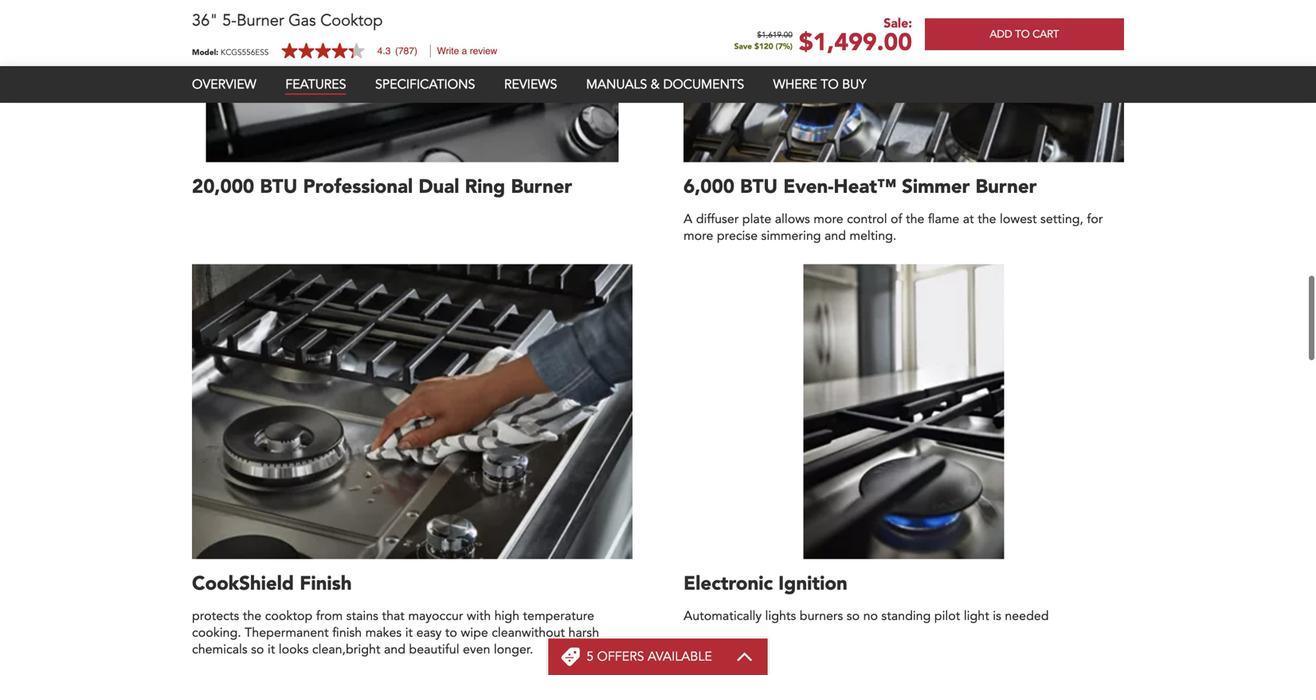 Task type: describe. For each thing, give the bounding box(es) containing it.
mayoccur
[[408, 575, 464, 588]]

even-
[[784, 138, 834, 164]]

cart
[[1033, 27, 1060, 41]]

to inside protects the cooktop from stains that mayoccur with high temperature cooking. thepermanent finish makes it easy to wipe cleanwithout harsh chemicals so it looks clean,bright and beautiful even longer.
[[445, 592, 458, 604]]

easy
[[417, 592, 442, 604]]

20,000 btu professional dual ring burner
[[192, 138, 573, 164]]

high
[[495, 575, 520, 588]]

cookshield
[[192, 535, 294, 561]]

 image for electronic ignition
[[804, 228, 1005, 523]]

0 vertical spatial so
[[847, 575, 860, 588]]

specifications
[[375, 76, 475, 93]]

plate
[[743, 178, 772, 191]]

simmering
[[762, 195, 821, 207]]

automatically lights burners so no standing pilot light is needed
[[684, 575, 1049, 588]]

manuals & documents
[[587, 76, 745, 93]]

is
[[993, 575, 1002, 588]]

a diffuser plate allows more control of the flame at the lowest setting, for more precise simmering and melting.
[[684, 178, 1104, 207]]

$120
[[755, 41, 774, 52]]

ring
[[465, 138, 506, 164]]

1 horizontal spatial the
[[906, 178, 925, 191]]

chevron icon image
[[736, 652, 754, 662]]

 image for 6,000 btu even-heat™ simmer burner
[[684, 0, 1125, 126]]

where to buy link
[[774, 76, 867, 93]]

overview
[[192, 76, 257, 93]]

model: kcgs556ess
[[192, 47, 269, 58]]

cookshield finish
[[192, 535, 352, 561]]

kcgs556ess
[[221, 47, 269, 58]]

light
[[964, 575, 990, 588]]

electronic
[[684, 535, 773, 561]]

burners
[[800, 575, 844, 588]]

6,000 btu even-heat™ simmer burner
[[684, 138, 1037, 164]]

dual
[[419, 138, 460, 164]]

buy
[[843, 76, 867, 93]]

setting,
[[1041, 178, 1084, 191]]

even
[[463, 608, 491, 621]]

where to buy
[[774, 76, 867, 93]]

write a review
[[437, 45, 498, 57]]

1 vertical spatial it
[[268, 608, 275, 621]]

specifications link
[[375, 76, 475, 93]]

4.3
[[378, 45, 391, 57]]

&
[[651, 76, 660, 93]]

flame
[[929, 178, 960, 191]]

no
[[864, 575, 878, 588]]

offers
[[597, 648, 645, 666]]

simmer
[[902, 138, 971, 164]]

where
[[774, 76, 818, 93]]

btu for professional
[[260, 138, 298, 164]]

overview link
[[192, 76, 257, 93]]

lowest
[[1000, 178, 1038, 191]]

heat™
[[834, 138, 897, 164]]

gas
[[289, 10, 316, 31]]

needed
[[1006, 575, 1049, 588]]

documents
[[664, 76, 745, 93]]

electronic ignition
[[684, 535, 848, 561]]

pilot
[[935, 575, 961, 588]]

add to cart
[[990, 27, 1060, 41]]

$1,619.00
[[758, 31, 793, 39]]

a
[[462, 45, 467, 57]]

burner for 6,000
[[976, 138, 1037, 164]]

0 horizontal spatial more
[[684, 195, 714, 207]]

so inside protects the cooktop from stains that mayoccur with high temperature cooking. thepermanent finish makes it easy to wipe cleanwithout harsh chemicals so it looks clean,bright and beautiful even longer.
[[251, 608, 264, 621]]

0 vertical spatial to
[[821, 76, 839, 93]]

add
[[990, 27, 1013, 41]]

control
[[847, 178, 888, 191]]

burner for 20,000
[[511, 138, 573, 164]]

36"
[[192, 10, 218, 31]]

thepermanent
[[245, 592, 329, 604]]

write
[[437, 45, 459, 57]]

looks
[[279, 608, 309, 621]]

with
[[467, 575, 491, 588]]

5 offers available
[[587, 648, 713, 666]]

wipe
[[461, 592, 488, 604]]

features link
[[286, 76, 346, 95]]

of
[[891, 178, 903, 191]]



Task type: vqa. For each thing, say whether or not it's contained in the screenshot.
Chevron Icon
yes



Task type: locate. For each thing, give the bounding box(es) containing it.
the
[[906, 178, 925, 191], [978, 178, 997, 191], [243, 575, 262, 588]]

6,000
[[684, 138, 735, 164]]

and
[[825, 195, 847, 207], [384, 608, 406, 621]]

finish
[[300, 535, 352, 561]]

5-
[[223, 10, 237, 31]]

professional
[[303, 138, 413, 164]]

melting.
[[850, 195, 897, 207]]

and down makes
[[384, 608, 406, 621]]

from
[[316, 575, 343, 588]]

5
[[587, 648, 594, 666]]

so
[[847, 575, 860, 588], [251, 608, 264, 621]]

a
[[684, 178, 693, 191]]

0 vertical spatial more
[[814, 178, 844, 191]]

more down a
[[684, 195, 714, 207]]

stains
[[347, 575, 379, 588]]

36" 5-burner gas cooktop
[[192, 10, 383, 31]]

1 horizontal spatial so
[[847, 575, 860, 588]]

btu up plate
[[741, 138, 778, 164]]

manuals & documents link
[[587, 76, 745, 93]]

0 horizontal spatial so
[[251, 608, 264, 621]]

(7%)
[[776, 41, 793, 52]]

makes
[[366, 592, 402, 604]]

sale: $1,499.00
[[799, 15, 913, 59]]

btu for even-
[[741, 138, 778, 164]]

burner up lowest
[[976, 138, 1037, 164]]

automatically
[[684, 575, 762, 588]]

lights
[[766, 575, 797, 588]]

more right allows
[[814, 178, 844, 191]]

diffuser
[[696, 178, 739, 191]]

at
[[964, 178, 975, 191]]

2 horizontal spatial burner
[[976, 138, 1037, 164]]

 image for cookshield finish
[[192, 228, 633, 523]]

0 vertical spatial it
[[406, 592, 413, 604]]

promo tag image
[[561, 647, 580, 666]]

for
[[1088, 178, 1104, 191]]

protects
[[192, 575, 239, 588]]

so left no
[[847, 575, 860, 588]]

manuals
[[587, 76, 648, 93]]

standing
[[882, 575, 931, 588]]

to
[[821, 76, 839, 93], [445, 592, 458, 604]]

to left buy
[[821, 76, 839, 93]]

4.3 (787)
[[378, 45, 418, 57]]

reviews
[[505, 76, 557, 93]]

1 vertical spatial more
[[684, 195, 714, 207]]

2 btu from the left
[[741, 138, 778, 164]]

1 vertical spatial and
[[384, 608, 406, 621]]

to
[[1016, 27, 1030, 41]]

btu
[[260, 138, 298, 164], [741, 138, 778, 164]]

0 vertical spatial and
[[825, 195, 847, 207]]

chemicals
[[192, 608, 248, 621]]

save
[[735, 41, 753, 52]]

burner right ring
[[511, 138, 573, 164]]

 image
[[206, 0, 619, 126], [684, 0, 1125, 126], [192, 228, 633, 523], [804, 228, 1005, 523]]

so down thepermanent
[[251, 608, 264, 621]]

write a review button
[[437, 45, 498, 57]]

allows
[[775, 178, 811, 191]]

to right easy at bottom
[[445, 592, 458, 604]]

and left melting.
[[825, 195, 847, 207]]

available
[[648, 648, 713, 666]]

and inside a diffuser plate allows more control of the flame at the lowest setting, for more precise simmering and melting.
[[825, 195, 847, 207]]

review
[[470, 45, 498, 57]]

0 horizontal spatial the
[[243, 575, 262, 588]]

precise
[[717, 195, 758, 207]]

20,000
[[192, 138, 254, 164]]

1 btu from the left
[[260, 138, 298, 164]]

reviews link
[[505, 76, 557, 93]]

heading containing 5
[[587, 648, 713, 666]]

it
[[406, 592, 413, 604], [268, 608, 275, 621]]

clean,bright
[[312, 608, 381, 621]]

1 horizontal spatial and
[[825, 195, 847, 207]]

model:
[[192, 47, 219, 58]]

$1,619.00 save $120 (7%)
[[735, 31, 793, 52]]

btu right 20,000
[[260, 138, 298, 164]]

finish
[[333, 592, 362, 604]]

0 horizontal spatial and
[[384, 608, 406, 621]]

burner up "kcgs556ess"
[[237, 10, 284, 31]]

1 horizontal spatial more
[[814, 178, 844, 191]]

0 horizontal spatial burner
[[237, 10, 284, 31]]

cooktop
[[321, 10, 383, 31]]

beautiful
[[409, 608, 460, 621]]

0 horizontal spatial btu
[[260, 138, 298, 164]]

it left easy at bottom
[[406, 592, 413, 604]]

2 horizontal spatial the
[[978, 178, 997, 191]]

ignition
[[779, 535, 848, 561]]

longer.
[[494, 608, 534, 621]]

that
[[382, 575, 405, 588]]

harsh
[[569, 592, 600, 604]]

cooking.
[[192, 592, 241, 604]]

$1,499.00
[[799, 26, 913, 59]]

features
[[286, 76, 346, 93]]

more
[[814, 178, 844, 191], [684, 195, 714, 207]]

1 horizontal spatial btu
[[741, 138, 778, 164]]

add to cart button
[[926, 18, 1125, 50]]

1 vertical spatial to
[[445, 592, 458, 604]]

0 horizontal spatial it
[[268, 608, 275, 621]]

sale:
[[884, 15, 913, 32]]

1 horizontal spatial burner
[[511, 138, 573, 164]]

the inside protects the cooktop from stains that mayoccur with high temperature cooking. thepermanent finish makes it easy to wipe cleanwithout harsh chemicals so it looks clean,bright and beautiful even longer.
[[243, 575, 262, 588]]

(787)
[[395, 45, 418, 57]]

cooktop
[[265, 575, 313, 588]]

1 horizontal spatial it
[[406, 592, 413, 604]]

1 vertical spatial so
[[251, 608, 264, 621]]

the right at
[[978, 178, 997, 191]]

0 horizontal spatial to
[[445, 592, 458, 604]]

and inside protects the cooktop from stains that mayoccur with high temperature cooking. thepermanent finish makes it easy to wipe cleanwithout harsh chemicals so it looks clean,bright and beautiful even longer.
[[384, 608, 406, 621]]

1 horizontal spatial to
[[821, 76, 839, 93]]

the down the cookshield
[[243, 575, 262, 588]]

heading
[[587, 648, 713, 666]]

the right of
[[906, 178, 925, 191]]

cleanwithout
[[492, 592, 565, 604]]

it left the looks
[[268, 608, 275, 621]]



